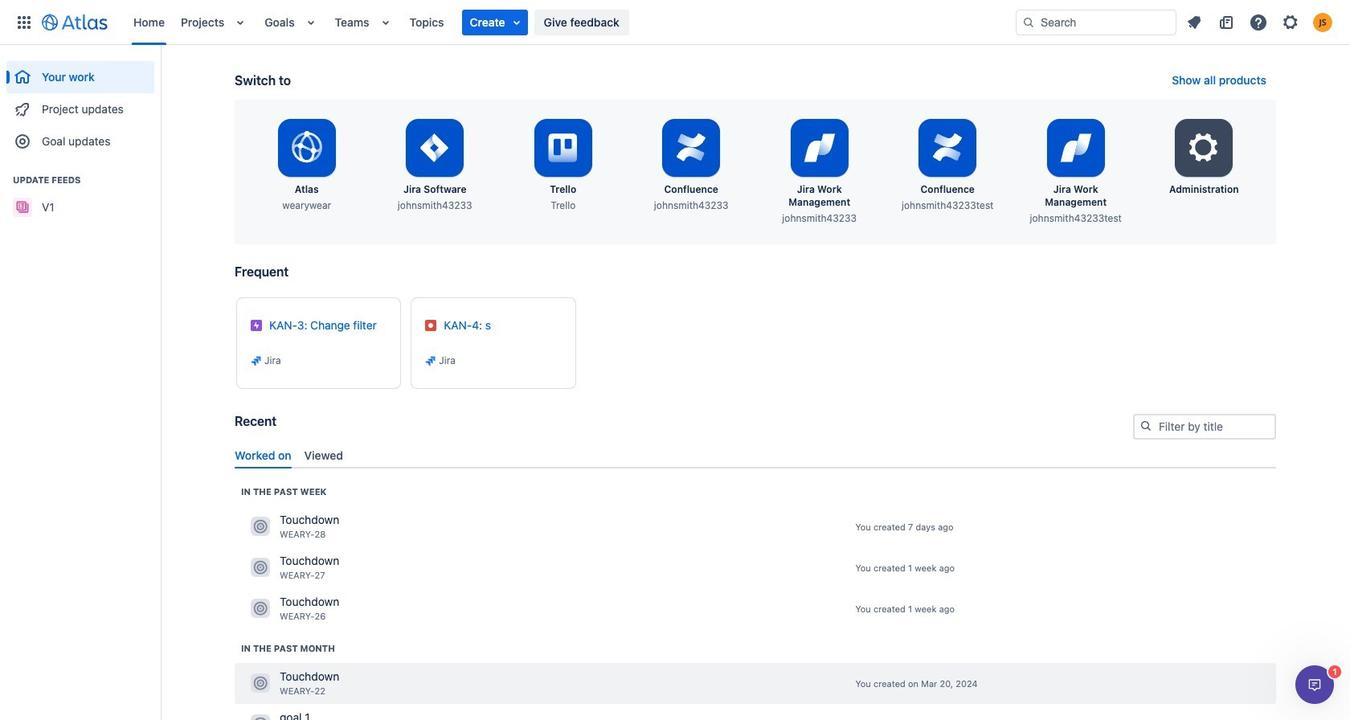 Task type: vqa. For each thing, say whether or not it's contained in the screenshot.
Dialog
yes



Task type: locate. For each thing, give the bounding box(es) containing it.
1 townsquare image from the top
[[251, 599, 270, 619]]

list item inside 'top' element
[[462, 9, 528, 35]]

1 vertical spatial townsquare image
[[251, 558, 270, 578]]

2 townsquare image from the top
[[251, 558, 270, 578]]

townsquare image
[[251, 599, 270, 619], [251, 674, 270, 693], [251, 715, 270, 720]]

account image
[[1314, 12, 1333, 32]]

top element
[[10, 0, 1016, 45]]

tab list
[[228, 442, 1283, 469]]

1 vertical spatial settings image
[[1185, 129, 1224, 167]]

list
[[125, 0, 1016, 45], [1180, 9, 1341, 35]]

townsquare image
[[251, 517, 270, 537], [251, 558, 270, 578]]

1 horizontal spatial list
[[1180, 9, 1341, 35]]

group
[[6, 45, 154, 162], [6, 158, 154, 228]]

2 vertical spatial townsquare image
[[251, 715, 270, 720]]

list item
[[462, 9, 528, 35]]

dialog
[[1296, 666, 1335, 704]]

heading
[[6, 174, 154, 187], [241, 486, 327, 498], [241, 642, 335, 655]]

1 vertical spatial townsquare image
[[251, 674, 270, 693]]

0 vertical spatial heading
[[6, 174, 154, 187]]

help image
[[1250, 12, 1269, 32]]

None search field
[[1016, 9, 1177, 35]]

search image
[[1023, 16, 1036, 29]]

banner
[[0, 0, 1351, 45]]

jira image
[[250, 355, 263, 367], [250, 355, 263, 367], [425, 355, 438, 367]]

Search field
[[1016, 9, 1177, 35]]

settings image
[[1282, 12, 1301, 32], [1185, 129, 1224, 167]]

0 horizontal spatial settings image
[[1185, 129, 1224, 167]]

0 vertical spatial townsquare image
[[251, 517, 270, 537]]

0 vertical spatial settings image
[[1282, 12, 1301, 32]]

0 vertical spatial townsquare image
[[251, 599, 270, 619]]

jira image
[[425, 355, 438, 367]]



Task type: describe. For each thing, give the bounding box(es) containing it.
0 horizontal spatial list
[[125, 0, 1016, 45]]

2 townsquare image from the top
[[251, 674, 270, 693]]

switch to... image
[[14, 12, 34, 32]]

1 vertical spatial heading
[[241, 486, 327, 498]]

search image
[[1140, 420, 1153, 433]]

3 townsquare image from the top
[[251, 715, 270, 720]]

2 group from the top
[[6, 158, 154, 228]]

2 vertical spatial heading
[[241, 642, 335, 655]]

1 group from the top
[[6, 45, 154, 162]]

1 townsquare image from the top
[[251, 517, 270, 537]]

notifications image
[[1185, 12, 1205, 32]]

Filter by title field
[[1135, 416, 1275, 438]]

1 horizontal spatial settings image
[[1282, 12, 1301, 32]]



